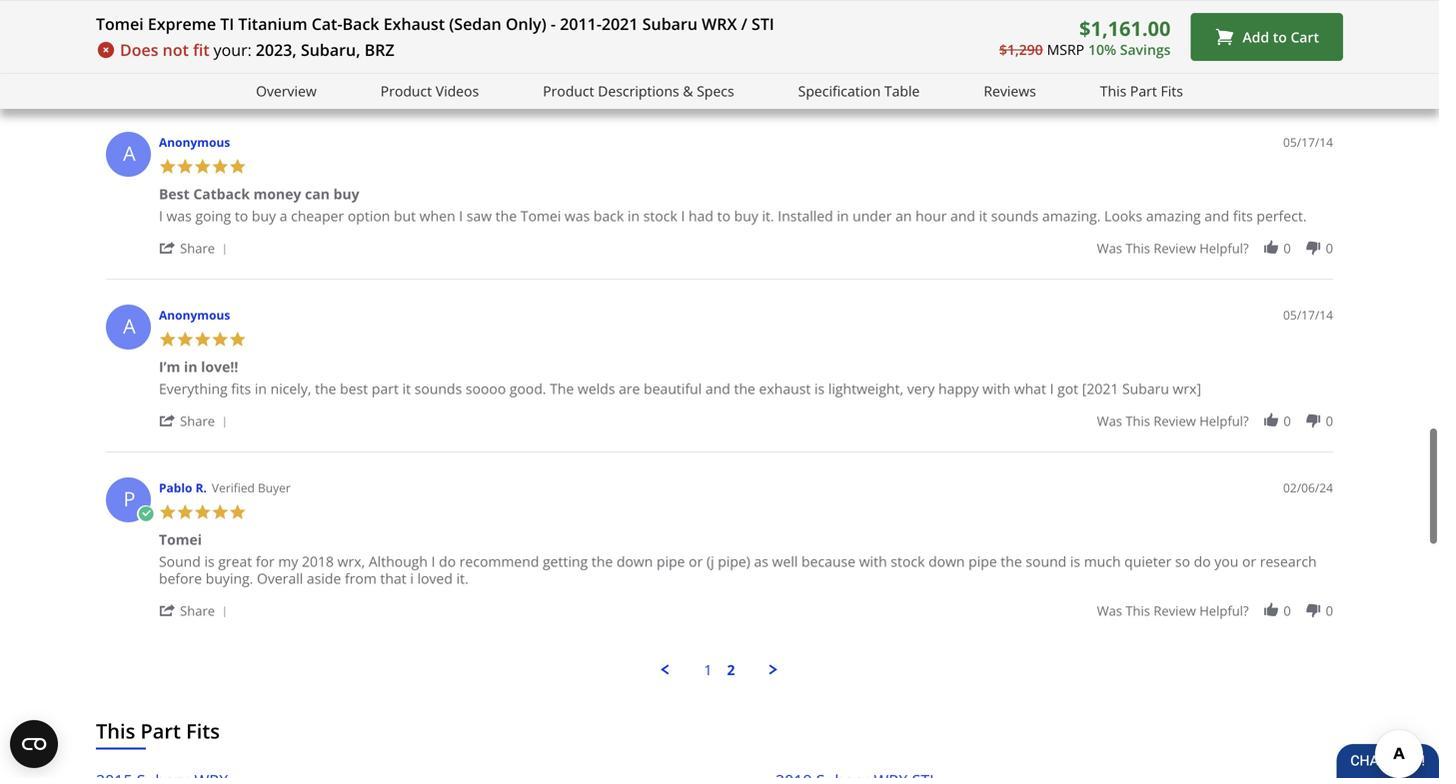 Task type: vqa. For each thing, say whether or not it's contained in the screenshot.
page
no



Task type: describe. For each thing, give the bounding box(es) containing it.
star image down verified
[[229, 504, 246, 521]]

a for i'm in love!!
[[123, 312, 136, 340]]

catback
[[193, 184, 250, 203]]

fits inside best catback money can buy i was going to buy a cheaper option but when i saw the tomei was back in stock i had to buy it. installed in under an hour and it sounds amazing. looks amazing and fits perfect.
[[1233, 206, 1253, 225]]

ti
[[220, 13, 234, 34]]

for
[[256, 552, 275, 571]]

loved
[[417, 569, 453, 588]]

2 pipe from the left
[[969, 552, 997, 571]]

recommend
[[460, 552, 539, 571]]

was this review helpful? for tomei sound is great for my 2018 wrx, although i do recommend getting the down pipe or (j pipe) as well because with stock down pipe the sound is much quieter so do you or research before buying. overall aside from that i loved it.
[[1097, 602, 1249, 620]]

0 horizontal spatial this part fits
[[96, 718, 220, 745]]

stock inside the tomei sound is great for my 2018 wrx, although i do recommend getting the down pipe or (j pipe) as well because with stock down pipe the sound is much quieter so do you or research before buying. overall aside from that i loved it.
[[891, 552, 925, 571]]

2018
[[302, 552, 334, 571]]

much
[[1084, 552, 1121, 571]]

best catback money can buy i was going to buy a cheaper option but when i saw the tomei was back in stock i had to buy it. installed in under an hour and it sounds amazing. looks amazing and fits perfect.
[[159, 184, 1307, 225]]

tomei inside best catback money can buy i was going to buy a cheaper option but when i saw the tomei was back in stock i had to buy it. installed in under an hour and it sounds amazing. looks amazing and fits perfect.
[[521, 206, 561, 225]]

1 link
[[704, 661, 712, 680]]

r.
[[196, 480, 207, 496]]

review date 05/17/14 element for i'm in love!! everything fits in nicely, the best part it sounds soooo good. the welds are beautiful and the exhaust is lightweight, very happy with what i got [2021 subaru wrx]
[[1284, 307, 1334, 324]]

brz
[[365, 39, 395, 60]]

part
[[372, 379, 399, 398]]

going
[[195, 206, 231, 225]]

p
[[123, 485, 135, 513]]

share for in
[[180, 412, 215, 430]]

$1,161.00 $1,290 msrp 10% savings
[[1000, 14, 1171, 59]]

a
[[280, 206, 287, 225]]

option
[[348, 206, 390, 225]]

1 horizontal spatial this part fits
[[1100, 81, 1184, 100]]

back
[[594, 206, 624, 225]]

subaru inside i'm in love!! everything fits in nicely, the best part it sounds soooo good. the welds are beautiful and the exhaust is lightweight, very happy with what i got [2021 subaru wrx]
[[1123, 379, 1170, 398]]

sounds inside i'm in love!! everything fits in nicely, the best part it sounds soooo good. the welds are beautiful and the exhaust is lightweight, very happy with what i got [2021 subaru wrx]
[[415, 379, 462, 398]]

my
[[278, 552, 298, 571]]

what
[[1014, 379, 1047, 398]]

happy
[[939, 379, 979, 398]]

product descriptions & specs
[[543, 81, 734, 100]]

star image down pablo r. verified buyer
[[211, 504, 229, 521]]

love!!
[[201, 357, 238, 376]]

2023,
[[256, 39, 297, 60]]

saw
[[467, 206, 492, 225]]

0 horizontal spatial buy
[[252, 206, 276, 225]]

(j
[[707, 552, 714, 571]]

product for product videos
[[381, 81, 432, 100]]

only)
[[506, 13, 547, 34]]

from
[[345, 569, 377, 588]]

menu containing 1
[[96, 661, 1344, 680]]

review date 02/06/24 element
[[1284, 480, 1334, 497]]

02/06/24
[[1284, 480, 1334, 496]]

sti
[[752, 13, 774, 34]]

0 right vote up review by pablo r. on  6 feb 2024 image
[[1284, 602, 1291, 620]]

and inside i'm in love!! everything fits in nicely, the best part it sounds soooo good. the welds are beautiful and the exhaust is lightweight, very happy with what i got [2021 subaru wrx]
[[706, 379, 731, 398]]

back
[[343, 13, 379, 34]]

cheaper
[[291, 206, 344, 225]]

fits inside i'm in love!! everything fits in nicely, the best part it sounds soooo good. the welds are beautiful and the exhaust is lightweight, very happy with what i got [2021 subaru wrx]
[[231, 379, 251, 398]]

best
[[159, 184, 190, 203]]

nicely,
[[271, 379, 311, 398]]

/
[[741, 13, 748, 34]]

vote down review by anonymous on 17 may 2014 image
[[1305, 239, 1322, 257]]

[2021
[[1082, 379, 1119, 398]]

share image for best catback money can buy i was going to buy a cheaper option but when i saw the tomei was back in stock i had to buy it. installed in under an hour and it sounds amazing. looks amazing and fits perfect.
[[159, 239, 176, 257]]

subaru,
[[301, 39, 360, 60]]

in left 'nicely,'
[[255, 379, 267, 398]]

sound
[[159, 552, 201, 571]]

overall
[[257, 569, 303, 588]]

i'm in love!! everything fits in nicely, the best part it sounds soooo good. the welds are beautiful and the exhaust is lightweight, very happy with what i got [2021 subaru wrx]
[[159, 357, 1202, 398]]

as
[[754, 552, 769, 571]]

specification table link
[[798, 80, 920, 103]]

group for tomei sound is great for my 2018 wrx, although i do recommend getting the down pipe or (j pipe) as well because with stock down pipe the sound is much quieter so do you or research before buying. overall aside from that i loved it.
[[1097, 602, 1334, 620]]

although
[[369, 552, 428, 571]]

wrx]
[[1173, 379, 1202, 398]]

exhaust
[[384, 13, 445, 34]]

tomei sound is great for my 2018 wrx, although i do recommend getting the down pipe or (j pipe) as well because with stock down pipe the sound is much quieter so do you or research before buying. overall aside from that i loved it.
[[159, 530, 1317, 588]]

in left under
[[837, 206, 849, 225]]

2 was from the left
[[565, 206, 590, 225]]

1 horizontal spatial buy
[[334, 184, 360, 203]]

i'm in love!! heading
[[159, 357, 238, 380]]

0 vertical spatial this
[[1100, 81, 1127, 100]]

pablo
[[159, 480, 192, 496]]

review for best catback money can buy i was going to buy a cheaper option but when i saw the tomei was back in stock i had to buy it. installed in under an hour and it sounds amazing. looks amazing and fits perfect.
[[1154, 239, 1196, 257]]

in right back
[[628, 206, 640, 225]]

seperator image for money
[[219, 244, 231, 256]]

in right i'm
[[184, 357, 197, 376]]

overview link
[[256, 80, 317, 103]]

tomei heading
[[159, 530, 202, 553]]

cat-
[[312, 13, 343, 34]]

0 horizontal spatial is
[[204, 552, 215, 571]]

welds
[[578, 379, 615, 398]]

you
[[1215, 552, 1239, 571]]

1 down from the left
[[617, 552, 653, 571]]

1 vertical spatial this
[[96, 718, 135, 745]]

star image up the best on the top
[[159, 158, 176, 175]]

0 vertical spatial fits
[[1161, 81, 1184, 100]]

0 left vote down review by anonymous on 17 may 2014 icon
[[1284, 412, 1291, 430]]

2 horizontal spatial buy
[[734, 206, 759, 225]]

i down the best on the top
[[159, 206, 163, 225]]

it. inside the tomei sound is great for my 2018 wrx, although i do recommend getting the down pipe or (j pipe) as well because with stock down pipe the sound is much quieter so do you or research before buying. overall aside from that i loved it.
[[456, 569, 469, 588]]

sound
[[1026, 552, 1067, 571]]

05/17/14 for best catback money can buy i was going to buy a cheaper option but when i saw the tomei was back in stock i had to buy it. installed in under an hour and it sounds amazing. looks amazing and fits perfect.
[[1284, 134, 1334, 150]]

i left saw
[[459, 206, 463, 225]]

group for i'm in love!! everything fits in nicely, the best part it sounds soooo good. the welds are beautiful and the exhaust is lightweight, very happy with what i got [2021 subaru wrx]
[[1097, 412, 1334, 430]]

1 was from the left
[[166, 206, 192, 225]]

0 vertical spatial part
[[1131, 81, 1157, 100]]

exhaust
[[759, 379, 811, 398]]

the
[[550, 379, 574, 398]]

overview
[[256, 81, 317, 100]]

pablo r. verified buyer
[[159, 480, 291, 496]]

it inside i'm in love!! everything fits in nicely, the best part it sounds soooo good. the welds are beautiful and the exhaust is lightweight, very happy with what i got [2021 subaru wrx]
[[402, 379, 411, 398]]

0 horizontal spatial subaru
[[643, 13, 698, 34]]

pipe)
[[718, 552, 751, 571]]

product descriptions & specs link
[[543, 80, 734, 103]]

is inside i'm in love!! everything fits in nicely, the best part it sounds soooo good. the welds are beautiful and the exhaust is lightweight, very happy with what i got [2021 subaru wrx]
[[815, 379, 825, 398]]

verified buyer heading
[[212, 480, 291, 497]]

share image
[[159, 602, 176, 620]]

anonymous for in
[[159, 307, 230, 323]]

0 horizontal spatial fits
[[186, 718, 220, 745]]

was this review helpful? for best catback money can buy i was going to buy a cheaper option but when i saw the tomei was back in stock i had to buy it. installed in under an hour and it sounds amazing. looks amazing and fits perfect.
[[1097, 239, 1249, 257]]

with inside the tomei sound is great for my 2018 wrx, although i do recommend getting the down pipe or (j pipe) as well because with stock down pipe the sound is much quieter so do you or research before buying. overall aside from that i loved it.
[[859, 552, 887, 571]]

share image for i'm in love!! everything fits in nicely, the best part it sounds soooo good. the welds are beautiful and the exhaust is lightweight, very happy with what i got [2021 subaru wrx]
[[159, 412, 176, 430]]

review for tomei sound is great for my 2018 wrx, although i do recommend getting the down pipe or (j pipe) as well because with stock down pipe the sound is much quieter so do you or research before buying. overall aside from that i loved it.
[[1154, 602, 1196, 620]]

2 this from the top
[[1126, 412, 1151, 430]]

2 was from the top
[[1097, 412, 1123, 430]]

review for i'm in love!! everything fits in nicely, the best part it sounds soooo good. the welds are beautiful and the exhaust is lightweight, very happy with what i got [2021 subaru wrx]
[[1154, 412, 1196, 430]]

best catback money can buy heading
[[159, 184, 360, 207]]

vote up review by pablo r. on  6 feb 2024 image
[[1263, 602, 1280, 620]]

under
[[853, 206, 892, 225]]

buyer
[[258, 480, 291, 496]]

rating image
[[106, 0, 326, 32]]

an
[[896, 206, 912, 225]]

beautiful
[[644, 379, 702, 398]]

stock inside best catback money can buy i was going to buy a cheaper option but when i saw the tomei was back in stock i had to buy it. installed in under an hour and it sounds amazing. looks amazing and fits perfect.
[[644, 206, 678, 225]]

add to cart
[[1243, 27, 1320, 46]]

reviews
[[984, 81, 1036, 100]]

was for sounds
[[1097, 239, 1123, 257]]

savings
[[1120, 40, 1171, 59]]

looks
[[1105, 206, 1143, 225]]

product for product descriptions & specs
[[543, 81, 594, 100]]

star image up i'm
[[159, 331, 176, 348]]

tab panel containing a
[[96, 122, 1344, 680]]

05/17/14 for i'm in love!! everything fits in nicely, the best part it sounds soooo good. the welds are beautiful and the exhaust is lightweight, very happy with what i got [2021 subaru wrx]
[[1284, 307, 1334, 323]]

everything
[[159, 379, 228, 398]]

vote down review by pablo r. on  6 feb 2024 image
[[1305, 602, 1322, 620]]

tomei for great
[[159, 530, 202, 549]]



Task type: locate. For each thing, give the bounding box(es) containing it.
it right hour
[[979, 206, 988, 225]]

group down wrx]
[[1097, 412, 1334, 430]]

0 vertical spatial anonymous
[[159, 134, 230, 150]]

review date 05/17/14 element down vote down review by anonymous on 17 may 2014 image
[[1284, 307, 1334, 324]]

descriptions
[[598, 81, 680, 100]]

was this review helpful? down wrx]
[[1097, 412, 1249, 430]]

does not fit your: 2023, subaru, brz
[[120, 39, 395, 60]]

part
[[1131, 81, 1157, 100], [140, 718, 181, 745]]

1 pipe from the left
[[657, 552, 685, 571]]

1 vertical spatial review date 05/17/14 element
[[1284, 307, 1334, 324]]

stock left had
[[644, 206, 678, 225]]

review date 05/17/14 element
[[1284, 134, 1334, 151], [1284, 307, 1334, 324]]

and right amazing
[[1205, 206, 1230, 225]]

are
[[619, 379, 640, 398]]

was down [2021 at the right of the page
[[1097, 412, 1123, 430]]

0 vertical spatial 05/17/14
[[1284, 134, 1334, 150]]

1 vertical spatial part
[[140, 718, 181, 745]]

hour
[[916, 206, 947, 225]]

subaru left wrx on the top of the page
[[643, 13, 698, 34]]

0 horizontal spatial this
[[96, 718, 135, 745]]

is left "great"
[[204, 552, 215, 571]]

3 share button from the top
[[159, 601, 234, 620]]

0 horizontal spatial tomei
[[96, 13, 144, 34]]

the left sound
[[1001, 552, 1022, 571]]

1 vote up review by anonymous on 17 may 2014 image from the top
[[1263, 239, 1280, 257]]

0 horizontal spatial it
[[402, 379, 411, 398]]

vote down review by anonymous on 17 may 2014 image
[[1305, 412, 1322, 430]]

was for research
[[1097, 602, 1123, 620]]

group down amazing
[[1097, 239, 1334, 257]]

best
[[340, 379, 368, 398]]

sounds left amazing.
[[991, 206, 1039, 225]]

3 review from the top
[[1154, 602, 1196, 620]]

fits left perfect.
[[1233, 206, 1253, 225]]

1 vertical spatial was
[[1097, 412, 1123, 430]]

1 horizontal spatial was
[[565, 206, 590, 225]]

it
[[979, 206, 988, 225], [402, 379, 411, 398]]

i inside the tomei sound is great for my 2018 wrx, although i do recommend getting the down pipe or (j pipe) as well because with stock down pipe the sound is much quieter so do you or research before buying. overall aside from that i loved it.
[[431, 552, 435, 571]]

aside
[[307, 569, 341, 588]]

review down amazing
[[1154, 239, 1196, 257]]

table
[[885, 81, 920, 100]]

0 horizontal spatial it.
[[456, 569, 469, 588]]

2 do from the left
[[1194, 552, 1211, 571]]

2 vertical spatial review
[[1154, 602, 1196, 620]]

2 review from the top
[[1154, 412, 1196, 430]]

down
[[617, 552, 653, 571], [929, 552, 965, 571]]

1 horizontal spatial fits
[[1233, 206, 1253, 225]]

0 vertical spatial with
[[983, 379, 1011, 398]]

helpful? left vote up review by pablo r. on  6 feb 2024 image
[[1200, 602, 1249, 620]]

05/17/14
[[1284, 134, 1334, 150], [1284, 307, 1334, 323]]

0 horizontal spatial fits
[[231, 379, 251, 398]]

2 product from the left
[[543, 81, 594, 100]]

money
[[254, 184, 301, 203]]

is left the "much"
[[1071, 552, 1081, 571]]

3 was this review helpful? from the top
[[1097, 602, 1249, 620]]

review down so
[[1154, 602, 1196, 620]]

vote up review by anonymous on 17 may 2014 image
[[1263, 239, 1280, 257], [1263, 412, 1280, 430]]

0 vertical spatial share
[[180, 239, 215, 257]]

2 seperator image from the top
[[219, 417, 231, 429]]

or left "(j"
[[689, 552, 703, 571]]

1 horizontal spatial down
[[929, 552, 965, 571]]

2021
[[602, 13, 638, 34]]

0 vertical spatial this
[[1126, 239, 1151, 257]]

1 seperator image from the top
[[219, 244, 231, 256]]

2 anonymous from the top
[[159, 307, 230, 323]]

3 helpful? from the top
[[1200, 602, 1249, 620]]

star image right circle checkmark image
[[159, 504, 176, 521]]

and right beautiful
[[706, 379, 731, 398]]

3 was from the top
[[1097, 602, 1123, 620]]

1 horizontal spatial product
[[543, 81, 594, 100]]

0 vertical spatial review date 05/17/14 element
[[1284, 134, 1334, 151]]

2 vertical spatial tomei
[[159, 530, 202, 549]]

3 group from the top
[[1097, 602, 1334, 620]]

the left exhaust
[[734, 379, 756, 398]]

great
[[218, 552, 252, 571]]

star image
[[176, 158, 194, 175], [194, 158, 211, 175], [211, 158, 229, 175], [176, 331, 194, 348], [194, 331, 211, 348], [211, 331, 229, 348], [229, 331, 246, 348], [176, 504, 194, 521]]

2 vertical spatial seperator image
[[219, 607, 231, 619]]

a for best catback money can buy
[[123, 139, 136, 167]]

seperator image
[[219, 244, 231, 256], [219, 417, 231, 429], [219, 607, 231, 619]]

2 vertical spatial was this review helpful?
[[1097, 602, 1249, 620]]

to right had
[[717, 206, 731, 225]]

2 review date 05/17/14 element from the top
[[1284, 307, 1334, 324]]

1 horizontal spatial subaru
[[1123, 379, 1170, 398]]

(sedan
[[449, 13, 502, 34]]

3 seperator image from the top
[[219, 607, 231, 619]]

2 helpful? from the top
[[1200, 412, 1249, 430]]

share button down before
[[159, 601, 234, 620]]

do right so
[[1194, 552, 1211, 571]]

1 vertical spatial tomei
[[521, 206, 561, 225]]

product down brz
[[381, 81, 432, 100]]

05/17/14 up perfect.
[[1284, 134, 1334, 150]]

amazing
[[1146, 206, 1201, 225]]

buy right had
[[734, 206, 759, 225]]

1 was this review helpful? from the top
[[1097, 239, 1249, 257]]

seperator image down going
[[219, 244, 231, 256]]

sounds inside best catback money can buy i was going to buy a cheaper option but when i saw the tomei was back in stock i had to buy it. installed in under an hour and it sounds amazing. looks amazing and fits perfect.
[[991, 206, 1039, 225]]

2 a from the top
[[123, 312, 136, 340]]

anonymous for catback
[[159, 134, 230, 150]]

images & videos image
[[341, 0, 561, 32]]

0 horizontal spatial and
[[706, 379, 731, 398]]

share image down the best on the top
[[159, 239, 176, 257]]

1 vertical spatial share
[[180, 412, 215, 430]]

1 do from the left
[[439, 552, 456, 571]]

this for sounds
[[1126, 239, 1151, 257]]

1 horizontal spatial it.
[[762, 206, 774, 225]]

0 horizontal spatial to
[[235, 206, 248, 225]]

it right part
[[402, 379, 411, 398]]

0 horizontal spatial pipe
[[657, 552, 685, 571]]

share button for sound
[[159, 601, 234, 620]]

1 horizontal spatial is
[[815, 379, 825, 398]]

1 vertical spatial 05/17/14
[[1284, 307, 1334, 323]]

1 review from the top
[[1154, 239, 1196, 257]]

0 vertical spatial fits
[[1233, 206, 1253, 225]]

3 this from the top
[[1126, 602, 1151, 620]]

share button for in
[[159, 411, 234, 430]]

does
[[120, 39, 158, 60]]

is right exhaust
[[815, 379, 825, 398]]

2 share image from the top
[[159, 412, 176, 430]]

2 vertical spatial group
[[1097, 602, 1334, 620]]

seperator image down everything
[[219, 417, 231, 429]]

pipe left sound
[[969, 552, 997, 571]]

1 vertical spatial group
[[1097, 412, 1334, 430]]

1 share button from the top
[[159, 238, 234, 257]]

helpful? down wrx]
[[1200, 412, 1249, 430]]

i
[[410, 569, 414, 588]]

buy left a
[[252, 206, 276, 225]]

group
[[1097, 239, 1334, 257], [1097, 412, 1334, 430], [1097, 602, 1334, 620]]

to right going
[[235, 206, 248, 225]]

05/17/14 down vote down review by anonymous on 17 may 2014 image
[[1284, 307, 1334, 323]]

quieter
[[1125, 552, 1172, 571]]

2 or from the left
[[1243, 552, 1257, 571]]

star image up "catback"
[[229, 158, 246, 175]]

with inside i'm in love!! everything fits in nicely, the best part it sounds soooo good. the welds are beautiful and the exhaust is lightweight, very happy with what i got [2021 subaru wrx]
[[983, 379, 1011, 398]]

not
[[163, 39, 189, 60]]

the right saw
[[496, 206, 517, 225]]

0 vertical spatial a
[[123, 139, 136, 167]]

1 anonymous from the top
[[159, 134, 230, 150]]

share down going
[[180, 239, 215, 257]]

1 review date 05/17/14 element from the top
[[1284, 134, 1334, 151]]

share for sound
[[180, 602, 215, 620]]

1 vertical spatial helpful?
[[1200, 412, 1249, 430]]

1 05/17/14 from the top
[[1284, 134, 1334, 150]]

titanium
[[238, 13, 307, 34]]

0 right vote down review by anonymous on 17 may 2014 icon
[[1326, 412, 1334, 430]]

review date 05/17/14 element up perfect.
[[1284, 134, 1334, 151]]

open widget image
[[10, 721, 58, 769]]

2 group from the top
[[1097, 412, 1334, 430]]

star image down r.
[[194, 504, 211, 521]]

this
[[1126, 239, 1151, 257], [1126, 412, 1151, 430], [1126, 602, 1151, 620]]

tomei
[[96, 13, 144, 34], [521, 206, 561, 225], [159, 530, 202, 549]]

1 vertical spatial subaru
[[1123, 379, 1170, 398]]

1 vertical spatial fits
[[186, 718, 220, 745]]

1 horizontal spatial pipe
[[969, 552, 997, 571]]

1 horizontal spatial fits
[[1161, 81, 1184, 100]]

1 horizontal spatial with
[[983, 379, 1011, 398]]

this right open widget image
[[96, 718, 135, 745]]

1 this from the top
[[1126, 239, 1151, 257]]

review down wrx]
[[1154, 412, 1196, 430]]

helpful? for sound is great for my 2018 wrx, although i do recommend getting the down pipe or (j pipe) as well because with stock down pipe the sound is much quieter so do you or research before buying. overall aside from that i loved it.
[[1200, 602, 1249, 620]]

to right add
[[1273, 27, 1287, 46]]

0 horizontal spatial or
[[689, 552, 703, 571]]

1
[[704, 661, 712, 680]]

share image
[[159, 239, 176, 257], [159, 412, 176, 430]]

2011-
[[560, 13, 602, 34]]

had
[[689, 206, 714, 225]]

cart
[[1291, 27, 1320, 46]]

very
[[907, 379, 935, 398]]

perfect.
[[1257, 206, 1307, 225]]

was
[[1097, 239, 1123, 257], [1097, 412, 1123, 430], [1097, 602, 1123, 620]]

0 left vote down review by anonymous on 17 may 2014 image
[[1284, 239, 1291, 257]]

fits down love!!
[[231, 379, 251, 398]]

1 vertical spatial fits
[[231, 379, 251, 398]]

1 group from the top
[[1097, 239, 1334, 257]]

2 down from the left
[[929, 552, 965, 571]]

was
[[166, 206, 192, 225], [565, 206, 590, 225]]

0
[[1284, 239, 1291, 257], [1326, 239, 1334, 257], [1284, 412, 1291, 430], [1326, 412, 1334, 430], [1284, 602, 1291, 620], [1326, 602, 1334, 620]]

2 vote up review by anonymous on 17 may 2014 image from the top
[[1263, 412, 1280, 430]]

seperator image for is
[[219, 607, 231, 619]]

0 vertical spatial tomei
[[96, 13, 144, 34]]

wrx
[[702, 13, 737, 34]]

2 horizontal spatial tomei
[[521, 206, 561, 225]]

1 horizontal spatial it
[[979, 206, 988, 225]]

0 right vote down review by pablo r. on  6 feb 2024 icon
[[1326, 602, 1334, 620]]

0 horizontal spatial down
[[617, 552, 653, 571]]

2 vertical spatial was
[[1097, 602, 1123, 620]]

subaru left wrx]
[[1123, 379, 1170, 398]]

0 horizontal spatial part
[[140, 718, 181, 745]]

was this review helpful? down amazing
[[1097, 239, 1249, 257]]

so
[[1176, 552, 1191, 571]]

1 vertical spatial seperator image
[[219, 417, 231, 429]]

can
[[305, 184, 330, 203]]

to inside button
[[1273, 27, 1287, 46]]

1 or from the left
[[689, 552, 703, 571]]

3 share from the top
[[180, 602, 215, 620]]

buy
[[334, 184, 360, 203], [252, 206, 276, 225], [734, 206, 759, 225]]

1 horizontal spatial and
[[951, 206, 976, 225]]

was this review helpful? for i'm in love!! everything fits in nicely, the best part it sounds soooo good. the welds are beautiful and the exhaust is lightweight, very happy with what i got [2021 subaru wrx]
[[1097, 412, 1249, 430]]

review date 05/17/14 element for best catback money can buy i was going to buy a cheaper option but when i saw the tomei was back in stock i had to buy it. installed in under an hour and it sounds amazing. looks amazing and fits perfect.
[[1284, 134, 1334, 151]]

share button down going
[[159, 238, 234, 257]]

good.
[[510, 379, 546, 398]]

1 vertical spatial sounds
[[415, 379, 462, 398]]

1 vertical spatial with
[[859, 552, 887, 571]]

this
[[1100, 81, 1127, 100], [96, 718, 135, 745]]

group for best catback money can buy i was going to buy a cheaper option but when i saw the tomei was back in stock i had to buy it. installed in under an hour and it sounds amazing. looks amazing and fits perfect.
[[1097, 239, 1334, 257]]

i right i
[[431, 552, 435, 571]]

share for catback
[[180, 239, 215, 257]]

i left got
[[1050, 379, 1054, 398]]

because
[[802, 552, 856, 571]]

do right i
[[439, 552, 456, 571]]

1 vertical spatial vote up review by anonymous on 17 may 2014 image
[[1263, 412, 1280, 430]]

pipe left "(j"
[[657, 552, 685, 571]]

0 vertical spatial share image
[[159, 239, 176, 257]]

the
[[496, 206, 517, 225], [315, 379, 336, 398], [734, 379, 756, 398], [592, 552, 613, 571], [1001, 552, 1022, 571]]

i left had
[[681, 206, 685, 225]]

helpful? for everything fits in nicely, the best part it sounds soooo good. the welds are beautiful and the exhaust is lightweight, very happy with what i got [2021 subaru wrx]
[[1200, 412, 1249, 430]]

1 vertical spatial this part fits
[[96, 718, 220, 745]]

was left back
[[565, 206, 590, 225]]

vote up review by anonymous on 17 may 2014 image down perfect.
[[1263, 239, 1280, 257]]

tomei up does
[[96, 13, 144, 34]]

research
[[1260, 552, 1317, 571]]

circle checkmark image
[[137, 506, 154, 523]]

1 a from the top
[[123, 139, 136, 167]]

it. left installed
[[762, 206, 774, 225]]

add
[[1243, 27, 1270, 46]]

i
[[159, 206, 163, 225], [459, 206, 463, 225], [681, 206, 685, 225], [1050, 379, 1054, 398], [431, 552, 435, 571]]

fit
[[193, 39, 210, 60]]

2 horizontal spatial to
[[1273, 27, 1287, 46]]

anonymous up i'm in love!! heading
[[159, 307, 230, 323]]

1 vertical spatial review
[[1154, 412, 1196, 430]]

2 vertical spatial share button
[[159, 601, 234, 620]]

0 horizontal spatial stock
[[644, 206, 678, 225]]

1 vertical spatial stock
[[891, 552, 925, 571]]

or right 'you'
[[1243, 552, 1257, 571]]

share button down everything
[[159, 411, 234, 430]]

product down 2011-
[[543, 81, 594, 100]]

the left best
[[315, 379, 336, 398]]

0 horizontal spatial do
[[439, 552, 456, 571]]

and
[[951, 206, 976, 225], [1205, 206, 1230, 225], [706, 379, 731, 398]]

0 horizontal spatial with
[[859, 552, 887, 571]]

2 horizontal spatial is
[[1071, 552, 1081, 571]]

$1,290
[[1000, 40, 1043, 59]]

0 vertical spatial group
[[1097, 239, 1334, 257]]

this part fits link
[[1100, 80, 1184, 103]]

1 share from the top
[[180, 239, 215, 257]]

anonymous up the best on the top
[[159, 134, 230, 150]]

0 vertical spatial it.
[[762, 206, 774, 225]]

the right getting
[[592, 552, 613, 571]]

share button
[[159, 238, 234, 257], [159, 411, 234, 430], [159, 601, 234, 620]]

i inside i'm in love!! everything fits in nicely, the best part it sounds soooo good. the welds are beautiful and the exhaust is lightweight, very happy with what i got [2021 subaru wrx]
[[1050, 379, 1054, 398]]

this down 10%
[[1100, 81, 1127, 100]]

it. inside best catback money can buy i was going to buy a cheaper option but when i saw the tomei was back in stock i had to buy it. installed in under an hour and it sounds amazing. looks amazing and fits perfect.
[[762, 206, 774, 225]]

menu
[[96, 661, 1344, 680]]

vote up review by anonymous on 17 may 2014 image for i was going to buy a cheaper option but when i saw the tomei was back in stock i had to buy it. installed in under an hour and it sounds amazing. looks amazing and fits perfect.
[[1263, 239, 1280, 257]]

1 helpful? from the top
[[1200, 239, 1249, 257]]

0 right vote down review by anonymous on 17 may 2014 image
[[1326, 239, 1334, 257]]

1 share image from the top
[[159, 239, 176, 257]]

with right because
[[859, 552, 887, 571]]

lightweight,
[[829, 379, 904, 398]]

tomei up sound
[[159, 530, 202, 549]]

1 horizontal spatial or
[[1243, 552, 1257, 571]]

share button for catback
[[159, 238, 234, 257]]

0 vertical spatial stock
[[644, 206, 678, 225]]

2 was this review helpful? from the top
[[1097, 412, 1249, 430]]

helpful? for i was going to buy a cheaper option but when i saw the tomei was back in stock i had to buy it. installed in under an hour and it sounds amazing. looks amazing and fits perfect.
[[1200, 239, 1249, 257]]

tomei inside the tomei sound is great for my 2018 wrx, although i do recommend getting the down pipe or (j pipe) as well because with stock down pipe the sound is much quieter so do you or research before buying. overall aside from that i loved it.
[[159, 530, 202, 549]]

share
[[180, 239, 215, 257], [180, 412, 215, 430], [180, 602, 215, 620]]

specification table
[[798, 81, 920, 100]]

product videos
[[381, 81, 479, 100]]

your:
[[214, 39, 252, 60]]

2 vertical spatial this
[[1126, 602, 1151, 620]]

2 share button from the top
[[159, 411, 234, 430]]

reviews link
[[984, 80, 1036, 103]]

0 vertical spatial it
[[979, 206, 988, 225]]

group down 'you'
[[1097, 602, 1334, 620]]

tomei for titanium
[[96, 13, 144, 34]]

stock right because
[[891, 552, 925, 571]]

1 product from the left
[[381, 81, 432, 100]]

0 vertical spatial subaru
[[643, 13, 698, 34]]

was down the "much"
[[1097, 602, 1123, 620]]

2 horizontal spatial and
[[1205, 206, 1230, 225]]

1 horizontal spatial tomei
[[159, 530, 202, 549]]

2 05/17/14 from the top
[[1284, 307, 1334, 323]]

sounds left soooo
[[415, 379, 462, 398]]

1 vertical spatial this
[[1126, 412, 1151, 430]]

0 vertical spatial vote up review by anonymous on 17 may 2014 image
[[1263, 239, 1280, 257]]

videos
[[436, 81, 479, 100]]

soooo
[[466, 379, 506, 398]]

was down the best on the top
[[166, 206, 192, 225]]

verified
[[212, 480, 255, 496]]

tab panel
[[96, 122, 1344, 680]]

installed
[[778, 206, 833, 225]]

specification
[[798, 81, 881, 100]]

1 horizontal spatial to
[[717, 206, 731, 225]]

review
[[1154, 239, 1196, 257], [1154, 412, 1196, 430], [1154, 602, 1196, 620]]

1 horizontal spatial stock
[[891, 552, 925, 571]]

0 horizontal spatial product
[[381, 81, 432, 100]]

0 vertical spatial sounds
[[991, 206, 1039, 225]]

share right share icon
[[180, 602, 215, 620]]

0 vertical spatial this part fits
[[1100, 81, 1184, 100]]

when
[[420, 206, 456, 225]]

1 horizontal spatial this
[[1100, 81, 1127, 100]]

1 horizontal spatial sounds
[[991, 206, 1039, 225]]

buy right can
[[334, 184, 360, 203]]

0 vertical spatial was
[[1097, 239, 1123, 257]]

this for research
[[1126, 602, 1151, 620]]

with
[[983, 379, 1011, 398], [859, 552, 887, 571]]

share image down everything
[[159, 412, 176, 430]]

was this review helpful? down so
[[1097, 602, 1249, 620]]

1 vertical spatial share button
[[159, 411, 234, 430]]

share down everything
[[180, 412, 215, 430]]

seperator image for love!!
[[219, 417, 231, 429]]

0 horizontal spatial was
[[166, 206, 192, 225]]

1 vertical spatial anonymous
[[159, 307, 230, 323]]

expreme
[[148, 13, 216, 34]]

before
[[159, 569, 202, 588]]

it inside best catback money can buy i was going to buy a cheaper option but when i saw the tomei was back in stock i had to buy it. installed in under an hour and it sounds amazing. looks amazing and fits perfect.
[[979, 206, 988, 225]]

the inside best catback money can buy i was going to buy a cheaper option but when i saw the tomei was back in stock i had to buy it. installed in under an hour and it sounds amazing. looks amazing and fits perfect.
[[496, 206, 517, 225]]

-
[[551, 13, 556, 34]]

0 vertical spatial was this review helpful?
[[1097, 239, 1249, 257]]

with left 'what'
[[983, 379, 1011, 398]]

and right hour
[[951, 206, 976, 225]]

1 was from the top
[[1097, 239, 1123, 257]]

1 vertical spatial share image
[[159, 412, 176, 430]]

getting
[[543, 552, 588, 571]]

was down the looks
[[1097, 239, 1123, 257]]

seperator image down buying.
[[219, 607, 231, 619]]

vote up review by anonymous on 17 may 2014 image left vote down review by anonymous on 17 may 2014 icon
[[1263, 412, 1280, 430]]

helpful? down amazing
[[1200, 239, 1249, 257]]

10%
[[1089, 40, 1117, 59]]

2 share from the top
[[180, 412, 215, 430]]

got
[[1058, 379, 1079, 398]]

down right getting
[[617, 552, 653, 571]]

well
[[772, 552, 798, 571]]

tomei right saw
[[521, 206, 561, 225]]

vote up review by anonymous on 17 may 2014 image for everything fits in nicely, the best part it sounds soooo good. the welds are beautiful and the exhaust is lightweight, very happy with what i got [2021 subaru wrx]
[[1263, 412, 1280, 430]]

it.
[[762, 206, 774, 225], [456, 569, 469, 588]]

star image
[[159, 158, 176, 175], [229, 158, 246, 175], [159, 331, 176, 348], [159, 504, 176, 521], [194, 504, 211, 521], [211, 504, 229, 521], [229, 504, 246, 521]]



